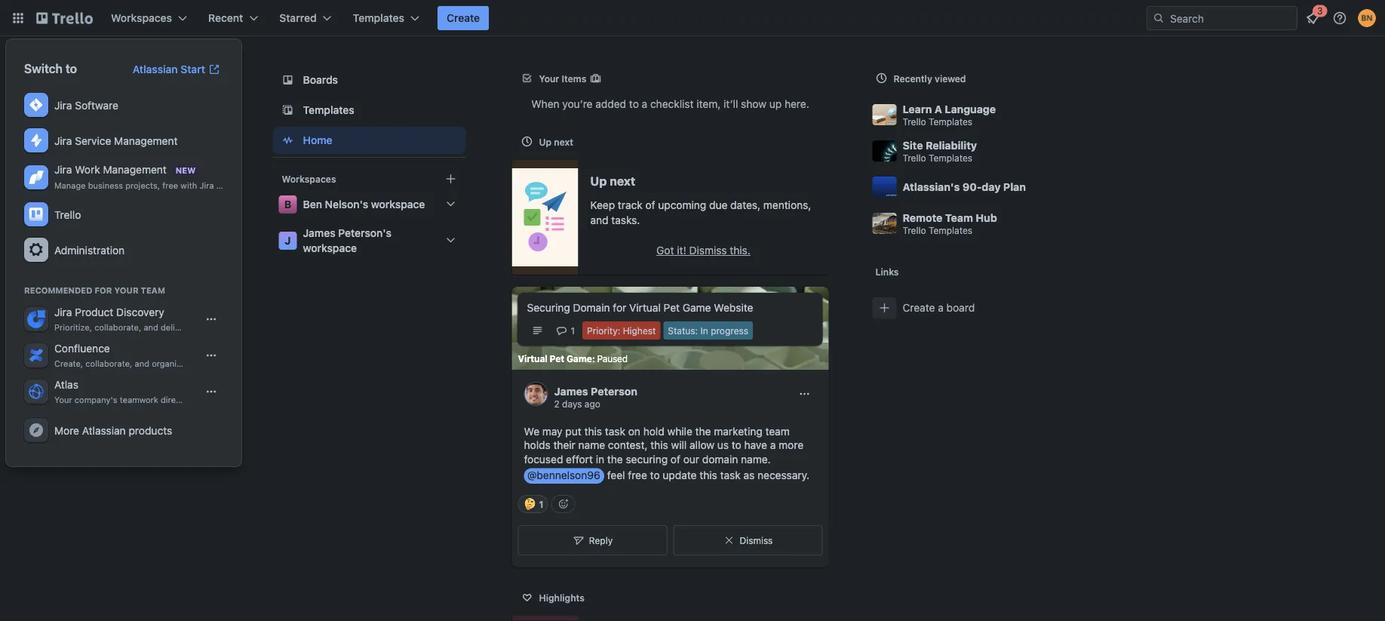 Task type: locate. For each thing, give the bounding box(es) containing it.
jira work management
[[54, 163, 167, 176]]

0 vertical spatial free
[[162, 181, 178, 191]]

priority: highest
[[587, 325, 656, 336]]

0 vertical spatial game
[[683, 301, 711, 314]]

1 vertical spatial of
[[671, 453, 681, 465]]

and left organize
[[135, 359, 149, 369]]

@bennelson96
[[527, 469, 601, 481]]

jira inside jira service management link
[[54, 134, 72, 147]]

mentions,
[[764, 199, 811, 211]]

the up 'allow'
[[695, 425, 711, 437]]

workspace
[[371, 198, 425, 211], [303, 242, 357, 254]]

1 horizontal spatial software
[[216, 181, 252, 191]]

0 vertical spatial a
[[642, 98, 648, 110]]

0 vertical spatial team
[[945, 211, 973, 224]]

jira up manage on the left top of the page
[[54, 163, 72, 176]]

0 horizontal spatial this
[[584, 425, 602, 437]]

game left paused on the bottom
[[567, 353, 592, 364]]

jira left the service
[[54, 134, 72, 147]]

0 vertical spatial up next
[[539, 137, 573, 147]]

upcoming
[[658, 199, 707, 211]]

1 vertical spatial the
[[607, 453, 623, 465]]

team up discovery
[[141, 286, 165, 295]]

a inside button
[[938, 301, 944, 314]]

0 horizontal spatial next
[[554, 137, 573, 147]]

trello
[[903, 117, 926, 127], [903, 153, 926, 163], [54, 208, 81, 221], [903, 225, 926, 236]]

0 horizontal spatial your
[[54, 395, 72, 405]]

1 up virtual pet game : paused
[[571, 325, 575, 336]]

virtual
[[629, 301, 661, 314], [518, 353, 548, 364]]

more atlassian products
[[54, 424, 172, 437]]

and
[[590, 214, 609, 226], [144, 323, 158, 332], [135, 359, 149, 369]]

for
[[95, 286, 112, 295]]

create for create a board
[[903, 301, 935, 314]]

of down the will
[[671, 453, 681, 465]]

company's
[[75, 395, 117, 405]]

1 vertical spatial this
[[651, 439, 668, 451]]

organize
[[152, 359, 186, 369]]

0 vertical spatial james
[[303, 227, 336, 239]]

and down keep
[[590, 214, 609, 226]]

to down securing
[[650, 469, 660, 481]]

board image
[[279, 71, 297, 89]]

0 horizontal spatial workspaces
[[111, 12, 172, 24]]

task up contest,
[[605, 425, 626, 437]]

game up in
[[683, 301, 711, 314]]

1 horizontal spatial of
[[671, 453, 681, 465]]

0 horizontal spatial a
[[642, 98, 648, 110]]

dismiss inside button
[[689, 244, 727, 257]]

prioritize,
[[54, 323, 92, 332]]

0 vertical spatial collaborate,
[[94, 323, 141, 332]]

1 vertical spatial workspaces
[[282, 174, 336, 184]]

site
[[903, 139, 923, 151]]

deliver
[[161, 323, 187, 332]]

0 vertical spatial dismiss
[[689, 244, 727, 257]]

and down discovery
[[144, 323, 158, 332]]

this.
[[730, 244, 751, 257]]

collaborate, down discovery
[[94, 323, 141, 332]]

2 horizontal spatial a
[[938, 301, 944, 314]]

1 vertical spatial management
[[103, 163, 167, 176]]

1 vertical spatial and
[[144, 323, 158, 332]]

and inside keep track of upcoming due dates, mentions, and tasks.
[[590, 214, 609, 226]]

while
[[667, 425, 693, 437]]

reply
[[589, 535, 613, 546]]

the right in
[[607, 453, 623, 465]]

2 vertical spatial this
[[700, 469, 718, 481]]

switch
[[24, 62, 63, 76]]

a down team
[[770, 439, 776, 451]]

atlas options menu image
[[205, 386, 217, 398]]

links
[[876, 266, 899, 277]]

this down hold
[[651, 439, 668, 451]]

service
[[75, 134, 111, 147]]

trello link
[[18, 197, 229, 232]]

1 horizontal spatial workspace
[[371, 198, 425, 211]]

we
[[524, 425, 540, 437]]

trello down remote
[[903, 225, 926, 236]]

reliability
[[926, 139, 977, 151]]

status:
[[668, 325, 698, 336]]

learn a language trello templates
[[903, 103, 996, 127]]

this down 'domain'
[[700, 469, 718, 481]]

workspaces up 'atlassian start'
[[111, 12, 172, 24]]

2 horizontal spatial this
[[700, 469, 718, 481]]

primary element
[[0, 0, 1385, 36]]

name
[[579, 439, 605, 451]]

switch to… image
[[11, 11, 26, 26]]

added
[[596, 98, 626, 110]]

keep
[[590, 199, 615, 211]]

have
[[744, 439, 767, 451]]

1 horizontal spatial james
[[554, 385, 588, 397]]

james inside james peterson 2 days ago
[[554, 385, 588, 397]]

2 vertical spatial a
[[770, 439, 776, 451]]

dismiss right the it!
[[689, 244, 727, 257]]

1 vertical spatial atlassian
[[82, 424, 126, 437]]

switch to
[[24, 62, 77, 76]]

templates inside 'site reliability trello templates'
[[929, 153, 973, 163]]

as
[[744, 469, 755, 481]]

trello inside 'site reliability trello templates'
[[903, 153, 926, 163]]

1 vertical spatial game
[[567, 353, 592, 364]]

a left the board
[[938, 301, 944, 314]]

:
[[592, 353, 595, 364]]

free
[[162, 181, 178, 191], [628, 469, 647, 481]]

effort
[[566, 453, 593, 465]]

0 horizontal spatial game
[[567, 353, 592, 364]]

0 vertical spatial and
[[590, 214, 609, 226]]

workspace for nelson's
[[371, 198, 425, 211]]

of
[[646, 199, 655, 211], [671, 453, 681, 465]]

management up projects,
[[103, 163, 167, 176]]

create inside create button
[[447, 12, 480, 24]]

dismiss
[[689, 244, 727, 257], [740, 535, 773, 546]]

0 vertical spatial software
[[75, 99, 118, 111]]

workspace inside james peterson's workspace
[[303, 242, 357, 254]]

workspaces up ben
[[282, 174, 336, 184]]

we may put this task on hold while the marketing team holds their name contest, this will allow us to have a more focused effort in the securing of our domain name. @bennelson96 feel free to update this task as necessary.
[[524, 425, 810, 481]]

it!
[[677, 244, 686, 257]]

team left hub at the right of page
[[945, 211, 973, 224]]

highest
[[623, 325, 656, 336]]

1 horizontal spatial virtual
[[629, 301, 661, 314]]

templates down remote
[[929, 225, 973, 236]]

1 vertical spatial create
[[903, 301, 935, 314]]

focused
[[524, 453, 563, 465]]

add reaction image
[[551, 495, 576, 513]]

james for workspace
[[303, 227, 336, 239]]

the
[[695, 425, 711, 437], [607, 453, 623, 465]]

templates up boards link
[[353, 12, 404, 24]]

templates link
[[273, 97, 466, 124]]

software
[[75, 99, 118, 111], [216, 181, 252, 191]]

0 horizontal spatial james
[[303, 227, 336, 239]]

days
[[562, 398, 582, 409]]

0 horizontal spatial software
[[75, 99, 118, 111]]

1 vertical spatial a
[[938, 301, 944, 314]]

1 horizontal spatial a
[[770, 439, 776, 451]]

workspaces inside dropdown button
[[111, 12, 172, 24]]

templates down a
[[929, 117, 973, 127]]

software up the service
[[75, 99, 118, 111]]

1 horizontal spatial create
[[903, 301, 935, 314]]

atlassian's
[[903, 181, 960, 193]]

jira for jira software
[[54, 99, 72, 111]]

1 horizontal spatial next
[[610, 174, 635, 188]]

1 vertical spatial dismiss
[[740, 535, 773, 546]]

it'll
[[724, 98, 738, 110]]

0 vertical spatial of
[[646, 199, 655, 211]]

1 horizontal spatial your
[[114, 286, 139, 295]]

1 vertical spatial collaborate,
[[86, 359, 132, 369]]

jira up prioritize,
[[54, 306, 72, 318]]

this up name
[[584, 425, 602, 437]]

1 horizontal spatial dismiss
[[740, 535, 773, 546]]

more
[[779, 439, 804, 451]]

virtual down the "securing"
[[518, 353, 548, 364]]

james down ben
[[303, 227, 336, 239]]

james inside james peterson's workspace
[[303, 227, 336, 239]]

dismiss down 'as'
[[740, 535, 773, 546]]

peterson
[[591, 385, 638, 397]]

1 horizontal spatial up
[[590, 174, 607, 188]]

pet
[[664, 301, 680, 314], [550, 353, 564, 364]]

a left checklist
[[642, 98, 648, 110]]

free left with
[[162, 181, 178, 191]]

more
[[54, 424, 79, 437]]

confluence options menu image
[[205, 349, 217, 361]]

administration
[[54, 244, 125, 256]]

task left 'as'
[[720, 469, 741, 481]]

software right with
[[216, 181, 252, 191]]

collaborate, inside confluence create, collaborate, and organize your work
[[86, 359, 132, 369]]

boards link
[[273, 66, 466, 94]]

templates down boards
[[303, 104, 355, 116]]

james for 2
[[554, 385, 588, 397]]

a
[[642, 98, 648, 110], [938, 301, 944, 314], [770, 439, 776, 451]]

jira inside jira software link
[[54, 99, 72, 111]]

0 vertical spatial workspaces
[[111, 12, 172, 24]]

2 horizontal spatial your
[[539, 73, 559, 84]]

virtual up highest
[[629, 301, 661, 314]]

domain
[[702, 453, 738, 465]]

management down jira software link
[[114, 134, 178, 147]]

allow
[[690, 439, 715, 451]]

of right the track
[[646, 199, 655, 211]]

0 vertical spatial atlassian
[[133, 63, 178, 75]]

1 horizontal spatial up next
[[590, 174, 635, 188]]

securing
[[527, 301, 570, 314]]

collaborate, down confluence
[[86, 359, 132, 369]]

1 vertical spatial pet
[[550, 353, 564, 364]]

next down the you're
[[554, 137, 573, 147]]

home image
[[279, 131, 297, 149]]

1 vertical spatial task
[[720, 469, 741, 481]]

atlas
[[54, 378, 78, 391]]

workspace down the peterson's
[[303, 242, 357, 254]]

1 horizontal spatial atlassian
[[133, 63, 178, 75]]

0 horizontal spatial free
[[162, 181, 178, 191]]

2 vertical spatial your
[[54, 395, 72, 405]]

name.
[[741, 453, 771, 465]]

jira service management
[[54, 134, 178, 147]]

b
[[284, 198, 291, 211]]

0 horizontal spatial virtual
[[518, 353, 548, 364]]

pet left :
[[550, 353, 564, 364]]

james up days
[[554, 385, 588, 397]]

game
[[683, 301, 711, 314], [567, 353, 592, 364]]

james
[[303, 227, 336, 239], [554, 385, 588, 397]]

1 left add reaction image
[[539, 499, 544, 509]]

create inside "create a board" button
[[903, 301, 935, 314]]

1 vertical spatial up next
[[590, 174, 635, 188]]

1 vertical spatial free
[[628, 469, 647, 481]]

your down 'atlas'
[[54, 395, 72, 405]]

1 vertical spatial workspace
[[303, 242, 357, 254]]

1 vertical spatial team
[[141, 286, 165, 295]]

0 horizontal spatial create
[[447, 12, 480, 24]]

your right for
[[114, 286, 139, 295]]

0 horizontal spatial workspace
[[303, 242, 357, 254]]

0 horizontal spatial dismiss
[[689, 244, 727, 257]]

free inside we may put this task on hold while the marketing team holds their name contest, this will allow us to have a more focused effort in the securing of our domain name. @bennelson96 feel free to update this task as necessary.
[[628, 469, 647, 481]]

0 horizontal spatial the
[[607, 453, 623, 465]]

atlassian down company's
[[82, 424, 126, 437]]

jira down switch to
[[54, 99, 72, 111]]

0 horizontal spatial atlassian
[[82, 424, 126, 437]]

up next down when
[[539, 137, 573, 147]]

2 vertical spatial and
[[135, 359, 149, 369]]

0 horizontal spatial task
[[605, 425, 626, 437]]

got it! dismiss this.
[[657, 244, 751, 257]]

0 vertical spatial up
[[539, 137, 552, 147]]

your inside atlas your company's teamwork directory
[[54, 395, 72, 405]]

to right us
[[732, 439, 742, 451]]

0 vertical spatial 1
[[571, 325, 575, 336]]

up up keep
[[590, 174, 607, 188]]

trello down the site
[[903, 153, 926, 163]]

create a board
[[903, 301, 975, 314]]

workspace up the peterson's
[[371, 198, 425, 211]]

james peterson 2 days ago
[[554, 385, 638, 409]]

next up the track
[[610, 174, 635, 188]]

recommended
[[24, 286, 92, 295]]

1 vertical spatial james
[[554, 385, 588, 397]]

templates inside learn a language trello templates
[[929, 117, 973, 127]]

remote
[[903, 211, 943, 224]]

task
[[605, 425, 626, 437], [720, 469, 741, 481]]

0 vertical spatial workspace
[[371, 198, 425, 211]]

up down when
[[539, 137, 552, 147]]

plan
[[1004, 181, 1026, 193]]

templates down the reliability in the right top of the page
[[929, 153, 973, 163]]

1 horizontal spatial this
[[651, 439, 668, 451]]

0 vertical spatial pet
[[664, 301, 680, 314]]

pet up status: on the bottom
[[664, 301, 680, 314]]

0 vertical spatial create
[[447, 12, 480, 24]]

atlassian left start
[[133, 63, 178, 75]]

tasks.
[[611, 214, 640, 226]]

your left items
[[539, 73, 559, 84]]

1 vertical spatial up
[[590, 174, 607, 188]]

1 horizontal spatial workspaces
[[282, 174, 336, 184]]

back to home image
[[36, 6, 93, 30]]

0 vertical spatial management
[[114, 134, 178, 147]]

to
[[65, 62, 77, 76], [629, 98, 639, 110], [732, 439, 742, 451], [650, 469, 660, 481]]

1 horizontal spatial free
[[628, 469, 647, 481]]

up next up keep
[[590, 174, 635, 188]]

trello down the learn
[[903, 117, 926, 127]]

2
[[554, 398, 560, 409]]

0 horizontal spatial 1
[[539, 499, 544, 509]]

1 horizontal spatial team
[[945, 211, 973, 224]]

1 vertical spatial virtual
[[518, 353, 548, 364]]

1 horizontal spatial game
[[683, 301, 711, 314]]

0 horizontal spatial of
[[646, 199, 655, 211]]

template board image
[[279, 101, 297, 119]]

3 notifications image
[[1304, 9, 1322, 27]]

free down securing
[[628, 469, 647, 481]]

you're
[[562, 98, 593, 110]]



Task type: vqa. For each thing, say whether or not it's contained in the screenshot.
4th "card" from the left
no



Task type: describe. For each thing, give the bounding box(es) containing it.
0 vertical spatial this
[[584, 425, 602, 437]]

0 horizontal spatial up next
[[539, 137, 573, 147]]

0 vertical spatial virtual
[[629, 301, 661, 314]]

for
[[613, 301, 627, 314]]

will
[[671, 439, 687, 451]]

0 vertical spatial next
[[554, 137, 573, 147]]

recently viewed
[[894, 73, 966, 84]]

open information menu image
[[1333, 11, 1348, 26]]

due
[[709, 199, 728, 211]]

jira for jira service management
[[54, 134, 72, 147]]

collaborate, inside jira product discovery prioritize, collaborate, and deliver new ideas
[[94, 323, 141, 332]]

a inside we may put this task on hold while the marketing team holds their name contest, this will allow us to have a more focused effort in the securing of our domain name. @bennelson96 feel free to update this task as necessary.
[[770, 439, 776, 451]]

1 horizontal spatial 1
[[571, 325, 575, 336]]

and inside jira product discovery prioritize, collaborate, and deliver new ideas
[[144, 323, 158, 332]]

product
[[75, 306, 113, 318]]

and inside confluence create, collaborate, and organize your work
[[135, 359, 149, 369]]

manage business projects, free with jira software
[[54, 181, 252, 191]]

create,
[[54, 359, 83, 369]]

website
[[714, 301, 753, 314]]

peterson's
[[338, 227, 392, 239]]

priority:
[[587, 325, 621, 336]]

show
[[741, 98, 767, 110]]

reply button
[[518, 525, 667, 555]]

0 horizontal spatial team
[[141, 286, 165, 295]]

settings image
[[27, 241, 45, 259]]

of inside keep track of upcoming due dates, mentions, and tasks.
[[646, 199, 655, 211]]

when you're added to a checklist item, it'll show up here.
[[531, 98, 810, 110]]

confluence
[[54, 342, 110, 355]]

jira for jira work management
[[54, 163, 72, 176]]

in
[[596, 453, 604, 465]]

here.
[[785, 98, 810, 110]]

in
[[701, 325, 708, 336]]

teamwork
[[120, 395, 158, 405]]

1 vertical spatial 1
[[539, 499, 544, 509]]

administration link
[[18, 232, 229, 268]]

team
[[766, 425, 790, 437]]

1 horizontal spatial the
[[695, 425, 711, 437]]

atlassian's 90-day plan link
[[867, 169, 1125, 205]]

language
[[945, 103, 996, 115]]

workspaces button
[[102, 6, 196, 30]]

directory
[[161, 395, 196, 405]]

update
[[663, 469, 697, 481]]

create a workspace image
[[442, 170, 460, 188]]

Search field
[[1165, 7, 1297, 29]]

templates inside remote team hub trello templates
[[929, 225, 973, 236]]

trello down manage on the left top of the page
[[54, 208, 81, 221]]

new
[[190, 323, 206, 332]]

0 horizontal spatial pet
[[550, 353, 564, 364]]

recently
[[894, 73, 933, 84]]

management for jira service management
[[114, 134, 178, 147]]

work
[[75, 163, 100, 176]]

atlassian inside 'link'
[[133, 63, 178, 75]]

securing
[[626, 453, 668, 465]]

trello inside learn a language trello templates
[[903, 117, 926, 127]]

management for jira work management
[[103, 163, 167, 176]]

more atlassian products link
[[18, 413, 229, 448]]

jira right with
[[200, 181, 214, 191]]

your
[[188, 359, 206, 369]]

0 vertical spatial task
[[605, 425, 626, 437]]

paused
[[597, 353, 628, 364]]

hub
[[976, 211, 997, 224]]

site reliability trello templates
[[903, 139, 977, 163]]

contest,
[[608, 439, 648, 451]]

virtual pet game link
[[518, 352, 592, 364]]

team inside remote team hub trello templates
[[945, 211, 973, 224]]

templates inside dropdown button
[[353, 12, 404, 24]]

starred
[[279, 12, 317, 24]]

recent button
[[199, 6, 267, 30]]

your items
[[539, 73, 587, 84]]

trello inside remote team hub trello templates
[[903, 225, 926, 236]]

dismiss button
[[673, 525, 823, 555]]

on
[[628, 425, 641, 437]]

jira product discovery options menu image
[[205, 313, 217, 325]]

jira inside jira product discovery prioritize, collaborate, and deliver new ideas
[[54, 306, 72, 318]]

home link
[[273, 127, 466, 154]]

confluence create, collaborate, and organize your work
[[54, 342, 227, 369]]

jira service management link
[[18, 123, 229, 158]]

to right added
[[629, 98, 639, 110]]

atlas your company's teamwork directory
[[54, 378, 196, 405]]

workspace for peterson's
[[303, 242, 357, 254]]

when
[[531, 98, 560, 110]]

status: in progress
[[668, 325, 749, 336]]

discovery
[[116, 306, 164, 318]]

dates,
[[731, 199, 761, 211]]

ben nelson's workspace
[[303, 198, 425, 211]]

ben
[[303, 198, 322, 211]]

start
[[181, 63, 205, 75]]

ben nelson (bennelson96) image
[[1358, 9, 1376, 27]]

checklist
[[650, 98, 694, 110]]

recommended for your team
[[24, 286, 165, 295]]

to right switch
[[65, 62, 77, 76]]

nelson's
[[325, 198, 368, 211]]

1 vertical spatial next
[[610, 174, 635, 188]]

1 horizontal spatial pet
[[664, 301, 680, 314]]

keep track of upcoming due dates, mentions, and tasks.
[[590, 199, 811, 226]]

1 vertical spatial software
[[216, 181, 252, 191]]

track
[[618, 199, 643, 211]]

us
[[717, 439, 729, 451]]

domain
[[573, 301, 610, 314]]

atlassian start
[[133, 63, 205, 75]]

got it! dismiss this. button
[[590, 238, 817, 263]]

of inside we may put this task on hold while the marketing team holds their name contest, this will allow us to have a more focused effort in the securing of our domain name. @bennelson96 feel free to update this task as necessary.
[[671, 453, 681, 465]]

marketing
[[714, 425, 763, 437]]

search image
[[1153, 12, 1165, 24]]

dismiss inside button
[[740, 535, 773, 546]]

virtual pet game : paused
[[518, 353, 628, 364]]

atlassian's 90-day plan
[[903, 181, 1026, 193]]

ago
[[585, 398, 601, 409]]

1 vertical spatial your
[[114, 286, 139, 295]]

new
[[176, 166, 196, 175]]

create for create
[[447, 12, 480, 24]]

holds
[[524, 439, 551, 451]]

0 vertical spatial your
[[539, 73, 559, 84]]

learn
[[903, 103, 932, 115]]

a
[[935, 103, 942, 115]]

jira software
[[54, 99, 118, 111]]

hold
[[643, 425, 665, 437]]

atlassian start link
[[124, 57, 229, 81]]

ideas
[[208, 323, 229, 332]]

1 horizontal spatial task
[[720, 469, 741, 481]]

put
[[566, 425, 582, 437]]

0 horizontal spatial up
[[539, 137, 552, 147]]

starred button
[[270, 6, 341, 30]]

progress
[[711, 325, 749, 336]]



